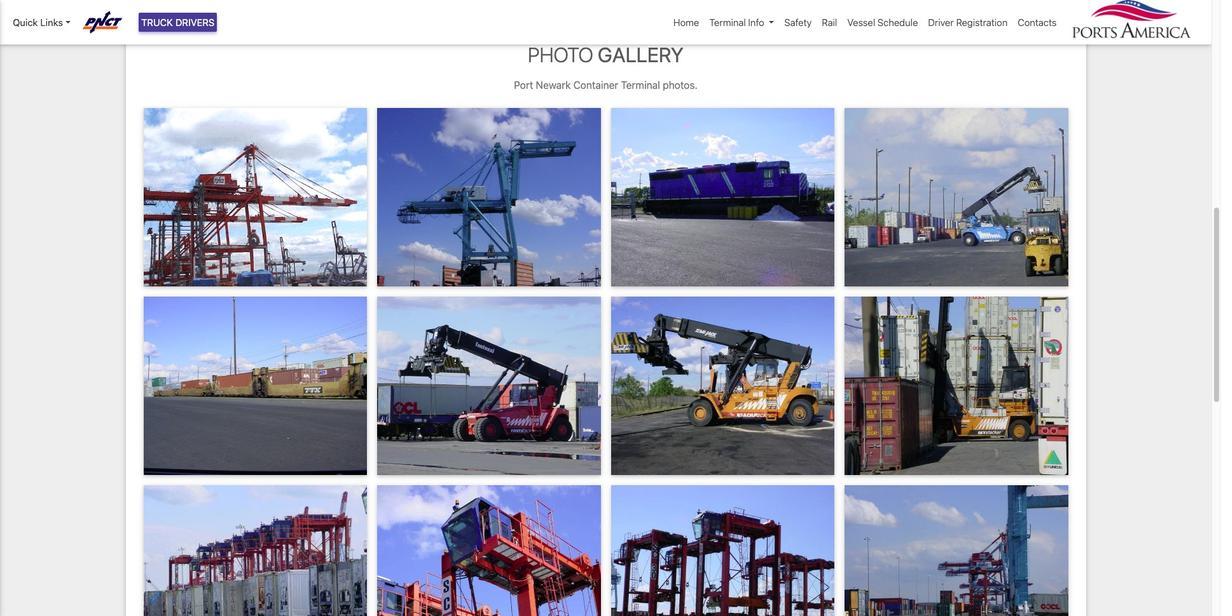 Task type: describe. For each thing, give the bounding box(es) containing it.
terminal info
[[709, 17, 764, 28]]

home
[[673, 17, 699, 28]]

driver registration link
[[923, 10, 1013, 35]]

driver
[[928, 17, 954, 28]]

vessel schedule link
[[842, 10, 923, 35]]

container
[[573, 79, 618, 91]]

contacts
[[1018, 17, 1057, 28]]

rail link
[[817, 10, 842, 35]]

truck drivers link
[[139, 13, 217, 32]]

quick
[[13, 17, 38, 28]]

photo
[[528, 43, 593, 67]]

newark
[[536, 79, 571, 91]]

rail
[[822, 17, 837, 28]]

quick links
[[13, 17, 63, 28]]

schedule
[[878, 17, 918, 28]]

drivers
[[175, 17, 215, 28]]

driver registration
[[928, 17, 1008, 28]]

links
[[40, 17, 63, 28]]

info
[[748, 17, 764, 28]]



Task type: locate. For each thing, give the bounding box(es) containing it.
port newark container terminal photos.
[[514, 79, 698, 91]]

0 vertical spatial terminal
[[709, 17, 746, 28]]

truck
[[141, 17, 173, 28]]

port
[[514, 79, 533, 91]]

terminal down gallery
[[621, 79, 660, 91]]

0 horizontal spatial terminal
[[621, 79, 660, 91]]

safety link
[[779, 10, 817, 35]]

terminal info link
[[704, 10, 779, 35]]

1 vertical spatial terminal
[[621, 79, 660, 91]]

vessel schedule
[[847, 17, 918, 28]]

contacts link
[[1013, 10, 1062, 35]]

quick links link
[[13, 15, 70, 30]]

terminal inside terminal info "link"
[[709, 17, 746, 28]]

photos.
[[663, 79, 698, 91]]

photo gallery
[[528, 43, 684, 67]]

terminal
[[709, 17, 746, 28], [621, 79, 660, 91]]

vessel
[[847, 17, 875, 28]]

safety
[[784, 17, 812, 28]]

home link
[[668, 10, 704, 35]]

gallery
[[598, 43, 684, 67]]

terminal left info
[[709, 17, 746, 28]]

truck drivers
[[141, 17, 215, 28]]

registration
[[956, 17, 1008, 28]]

1 horizontal spatial terminal
[[709, 17, 746, 28]]



Task type: vqa. For each thing, say whether or not it's contained in the screenshot.
PORT NEWARK CONTAINER TERMINAL PHOTOS.
yes



